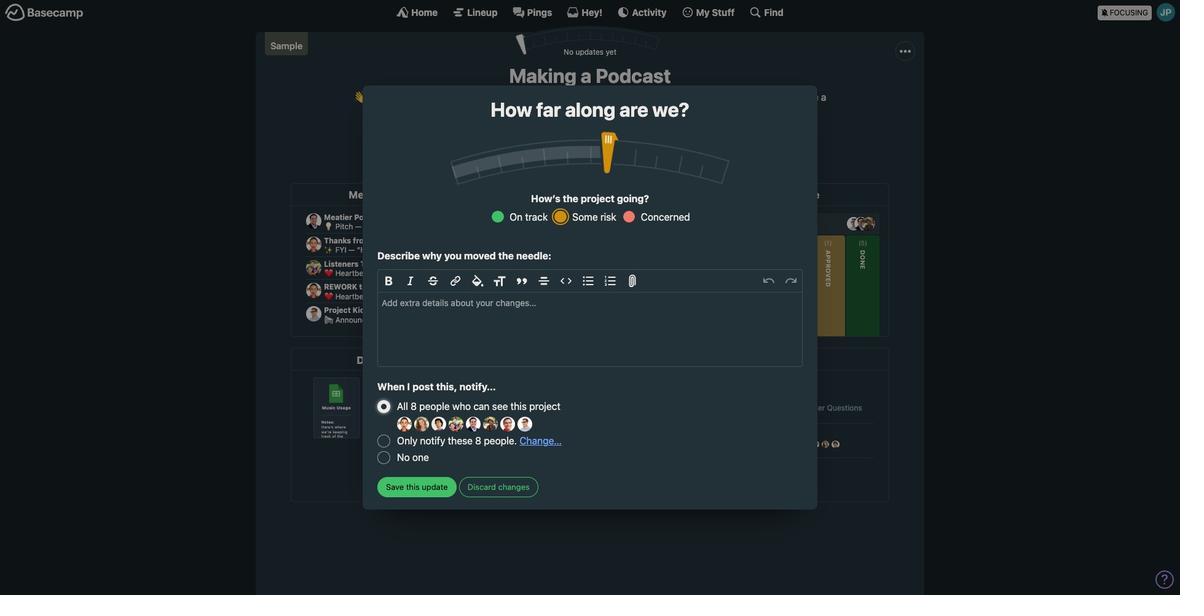 Task type: vqa. For each thing, say whether or not it's contained in the screenshot.
CONFIGURE
no



Task type: locate. For each thing, give the bounding box(es) containing it.
activity
[[632, 6, 667, 18]]

0 vertical spatial josh fiske image
[[628, 139, 648, 159]]

explore!
[[610, 106, 645, 117]]

podcast
[[684, 92, 720, 103]]

2 vertical spatial project
[[529, 401, 561, 412]]

project up some risk
[[581, 193, 615, 204]]

jared davis image up notify
[[432, 417, 446, 432]]

making
[[509, 64, 577, 87]]

1 horizontal spatial people
[[498, 144, 524, 153]]

no one
[[397, 452, 429, 463]]

victor cooper image right steve marsh image
[[518, 417, 532, 432]]

1 horizontal spatial the
[[563, 193, 579, 204]]

notify…
[[460, 381, 496, 392]]

steve marsh image
[[673, 139, 692, 159]]

0 vertical spatial people
[[498, 144, 524, 153]]

victor cooper image for steve marsh icon
[[695, 139, 714, 159]]

lineup link
[[453, 6, 498, 18]]

around
[[557, 106, 588, 117]]

pings button
[[513, 6, 552, 18]]

people right up
[[498, 144, 524, 153]]

victor cooper image
[[695, 139, 714, 159], [518, 417, 532, 432]]

how
[[535, 92, 553, 103]]

jared davis image
[[584, 139, 604, 159], [432, 417, 446, 432]]

rework.
[[752, 92, 796, 103]]

project
[[442, 92, 474, 103], [581, 193, 615, 204], [529, 401, 561, 412]]

hey! button
[[567, 6, 603, 18]]

pings
[[527, 6, 552, 18]]

1 vertical spatial josh fiske image
[[466, 417, 481, 432]]

discard changes
[[468, 482, 530, 492]]

home
[[411, 6, 438, 18]]

people down when i post this, notify…
[[419, 401, 450, 412]]

0 vertical spatial project
[[442, 92, 474, 103]]

the
[[563, 193, 579, 204], [498, 250, 514, 261]]

1 horizontal spatial josh fiske image
[[628, 139, 648, 159]]

1 vertical spatial people
[[419, 401, 450, 412]]

1 horizontal spatial 8
[[475, 436, 482, 447]]

0 horizontal spatial cheryl walters image
[[414, 417, 429, 432]]

describe
[[378, 250, 420, 261]]

None submit
[[378, 477, 457, 497]]

cheryl walters image right annie bryan image
[[414, 417, 429, 432]]

concerned link
[[621, 209, 690, 225]]

one
[[413, 452, 429, 463]]

0 horizontal spatial to
[[476, 92, 485, 103]]

the up some risk link
[[563, 193, 579, 204]]

1 horizontal spatial victor cooper image
[[695, 139, 714, 159]]

describe why you moved the needle:
[[378, 250, 552, 261]]

track
[[525, 211, 548, 222]]

8 right these
[[475, 436, 482, 447]]

change…
[[520, 436, 562, 447]]

make
[[650, 92, 674, 103]]

jared davis image down and
[[584, 139, 604, 159]]

moved from 0 to  out of 100 and marked green element
[[144, 111, 1078, 175]]

jennifer young image inside people on this project element
[[606, 139, 626, 159]]

0 horizontal spatial 8
[[411, 401, 417, 412]]

we
[[556, 92, 568, 103]]

how's
[[531, 193, 561, 204]]

on track
[[510, 211, 548, 222]]

people on this project element
[[537, 129, 717, 161]]

0 horizontal spatial jennifer young image
[[449, 417, 464, 432]]

1 horizontal spatial cheryl walters image
[[562, 139, 582, 159]]

people for up
[[498, 144, 524, 153]]

0 vertical spatial jennifer young image
[[606, 139, 626, 159]]

jennifer young image up these
[[449, 417, 464, 432]]

0 vertical spatial victor cooper image
[[695, 139, 714, 159]]

1 vertical spatial jennifer young image
[[449, 417, 464, 432]]

0 horizontal spatial victor cooper image
[[518, 417, 532, 432]]

i
[[407, 381, 410, 392]]

cheryl walters image inside people on this project element
[[562, 139, 582, 159]]

only notify these 8 people. change…
[[397, 436, 562, 447]]

along
[[565, 98, 616, 121]]

the right moved
[[498, 250, 514, 261]]

8
[[411, 401, 417, 412], [475, 436, 482, 447]]

these
[[448, 436, 473, 447]]

0 horizontal spatial josh fiske image
[[466, 417, 481, 432]]

josh fiske image left nicole katz image
[[628, 139, 648, 159]]

when
[[378, 381, 405, 392]]

this,
[[436, 381, 457, 392]]

1 vertical spatial victor cooper image
[[518, 417, 532, 432]]

up
[[487, 144, 496, 153]]

people
[[498, 144, 524, 153], [419, 401, 450, 412]]

0 vertical spatial jared davis image
[[584, 139, 604, 159]]

sample
[[408, 92, 440, 103]]

1 vertical spatial 8
[[475, 436, 482, 447]]

to left showcase
[[476, 92, 485, 103]]

1 horizontal spatial to
[[639, 92, 647, 103]]

josh fiske image left nicole katz icon
[[466, 417, 481, 432]]

project right this
[[529, 401, 561, 412]]

Add extra details about your changes… text field
[[378, 293, 802, 366]]

and
[[590, 106, 607, 117]]

1 vertical spatial project
[[581, 193, 615, 204]]

1 vertical spatial jared davis image
[[432, 417, 446, 432]]

when i post this, notify…
[[378, 381, 496, 392]]

making a podcast 👋 this is a sample project to showcase how we use basecamp to make a podcast called rework. take a look around and explore!
[[354, 64, 827, 117]]

project right the "sample"
[[442, 92, 474, 103]]

set up people link
[[464, 139, 532, 159]]

1 vertical spatial cheryl walters image
[[414, 417, 429, 432]]

0 vertical spatial cheryl walters image
[[562, 139, 582, 159]]

some risk link
[[553, 209, 617, 225]]

are
[[620, 98, 649, 121]]

jennifer young image
[[606, 139, 626, 159], [449, 417, 464, 432]]

people.
[[484, 436, 517, 447]]

look
[[535, 106, 554, 117]]

to
[[476, 92, 485, 103], [639, 92, 647, 103]]

annie bryan image
[[540, 139, 560, 159]]

0 horizontal spatial jared davis image
[[432, 417, 446, 432]]

8 right all
[[411, 401, 417, 412]]

changes
[[498, 482, 530, 492]]

victor cooper image for steve marsh image
[[518, 417, 532, 432]]

a
[[581, 64, 592, 87], [400, 92, 405, 103], [677, 92, 682, 103], [821, 92, 827, 103]]

concerned
[[641, 211, 690, 222]]

0 horizontal spatial the
[[498, 250, 514, 261]]

1 horizontal spatial jennifer young image
[[606, 139, 626, 159]]

switch accounts image
[[5, 3, 84, 22]]

2 horizontal spatial project
[[581, 193, 615, 204]]

project inside the making a podcast 👋 this is a sample project to showcase how we use basecamp to make a podcast called rework. take a look around and explore!
[[442, 92, 474, 103]]

1 horizontal spatial jared davis image
[[584, 139, 604, 159]]

some
[[573, 211, 598, 222]]

nicole katz image
[[651, 139, 670, 159]]

0 horizontal spatial people
[[419, 401, 450, 412]]

set up people
[[472, 144, 524, 153]]

see
[[492, 401, 508, 412]]

jennifer young image down explore!
[[606, 139, 626, 159]]

people inside set up people link
[[498, 144, 524, 153]]

is
[[390, 92, 397, 103]]

main element
[[0, 0, 1181, 24]]

cheryl walters image right annie bryan icon
[[562, 139, 582, 159]]

change… button
[[520, 434, 562, 448]]

victor cooper image right steve marsh icon
[[695, 139, 714, 159]]

0 horizontal spatial project
[[442, 92, 474, 103]]

to left make at the right top of page
[[639, 92, 647, 103]]

josh fiske image for nicole katz icon jennifer young image
[[466, 417, 481, 432]]

all
[[397, 401, 408, 412]]

josh fiske image
[[628, 139, 648, 159], [466, 417, 481, 432]]

how
[[491, 98, 532, 121]]

cheryl walters image
[[562, 139, 582, 159], [414, 417, 429, 432]]



Task type: describe. For each thing, give the bounding box(es) containing it.
going?
[[617, 193, 649, 204]]

can
[[474, 401, 490, 412]]

jared davis image for cheryl walters 'image' inside people on this project element
[[584, 139, 604, 159]]

nicole katz image
[[483, 417, 498, 432]]

cheryl walters image for annie bryan icon
[[562, 139, 582, 159]]

a right take on the top
[[821, 92, 827, 103]]

showcase
[[488, 92, 532, 103]]

risk
[[601, 211, 617, 222]]

post
[[413, 381, 434, 392]]

people for 8
[[419, 401, 450, 412]]

we?
[[653, 98, 690, 121]]

only
[[397, 436, 418, 447]]

why
[[422, 250, 442, 261]]

needle:
[[516, 250, 552, 261]]

far
[[536, 98, 561, 121]]

my
[[696, 6, 710, 18]]

basecamp
[[589, 92, 636, 103]]

who
[[452, 401, 471, 412]]

james peterson image
[[1157, 3, 1176, 22]]

find button
[[750, 6, 784, 18]]

steve marsh image
[[501, 417, 515, 432]]

moved
[[464, 250, 496, 261]]

my stuff button
[[682, 6, 735, 18]]

josh fiske image for jennifer young image inside people on this project element
[[628, 139, 648, 159]]

take
[[798, 92, 819, 103]]

on
[[510, 211, 523, 222]]

called
[[723, 92, 749, 103]]

a right make at the right top of page
[[677, 92, 682, 103]]

cheryl walters image for annie bryan image
[[414, 417, 429, 432]]

all 8 people who can see this project
[[397, 401, 561, 412]]

discard changes link
[[459, 477, 539, 497]]

this
[[369, 92, 388, 103]]

jared davis image for cheryl walters 'image' for annie bryan image
[[432, 417, 446, 432]]

use
[[571, 92, 587, 103]]

1 horizontal spatial project
[[529, 401, 561, 412]]

2 to from the left
[[639, 92, 647, 103]]

notify
[[420, 436, 445, 447]]

annie bryan image
[[397, 417, 412, 432]]

no
[[397, 452, 410, 463]]

this
[[511, 401, 527, 412]]

how far along are we?
[[491, 98, 690, 121]]

1 vertical spatial the
[[498, 250, 514, 261]]

focusing
[[1110, 8, 1149, 17]]

moved from 0 to  out of 100 and marked green image
[[600, 131, 620, 175]]

discard
[[468, 482, 496, 492]]

some risk
[[573, 211, 617, 222]]

0 vertical spatial the
[[563, 193, 579, 204]]

hey!
[[582, 6, 603, 18]]

home link
[[397, 6, 438, 18]]

podcast
[[596, 64, 671, 87]]

focusing button
[[1098, 0, 1181, 24]]

👋
[[354, 92, 366, 103]]

1 to from the left
[[476, 92, 485, 103]]

set
[[472, 144, 485, 153]]

lineup
[[467, 6, 498, 18]]

sample
[[271, 40, 303, 51]]

jennifer young image for nicole katz image
[[606, 139, 626, 159]]

on track link
[[490, 209, 548, 225]]

sample element
[[265, 32, 308, 55]]

a up use
[[581, 64, 592, 87]]

0 vertical spatial 8
[[411, 401, 417, 412]]

a right is
[[400, 92, 405, 103]]

how's the project going?
[[531, 193, 649, 204]]

jennifer young image for nicole katz icon
[[449, 417, 464, 432]]

my stuff
[[696, 6, 735, 18]]

stuff
[[712, 6, 735, 18]]

you
[[444, 250, 462, 261]]

activity link
[[618, 6, 667, 18]]

find
[[765, 6, 784, 18]]



